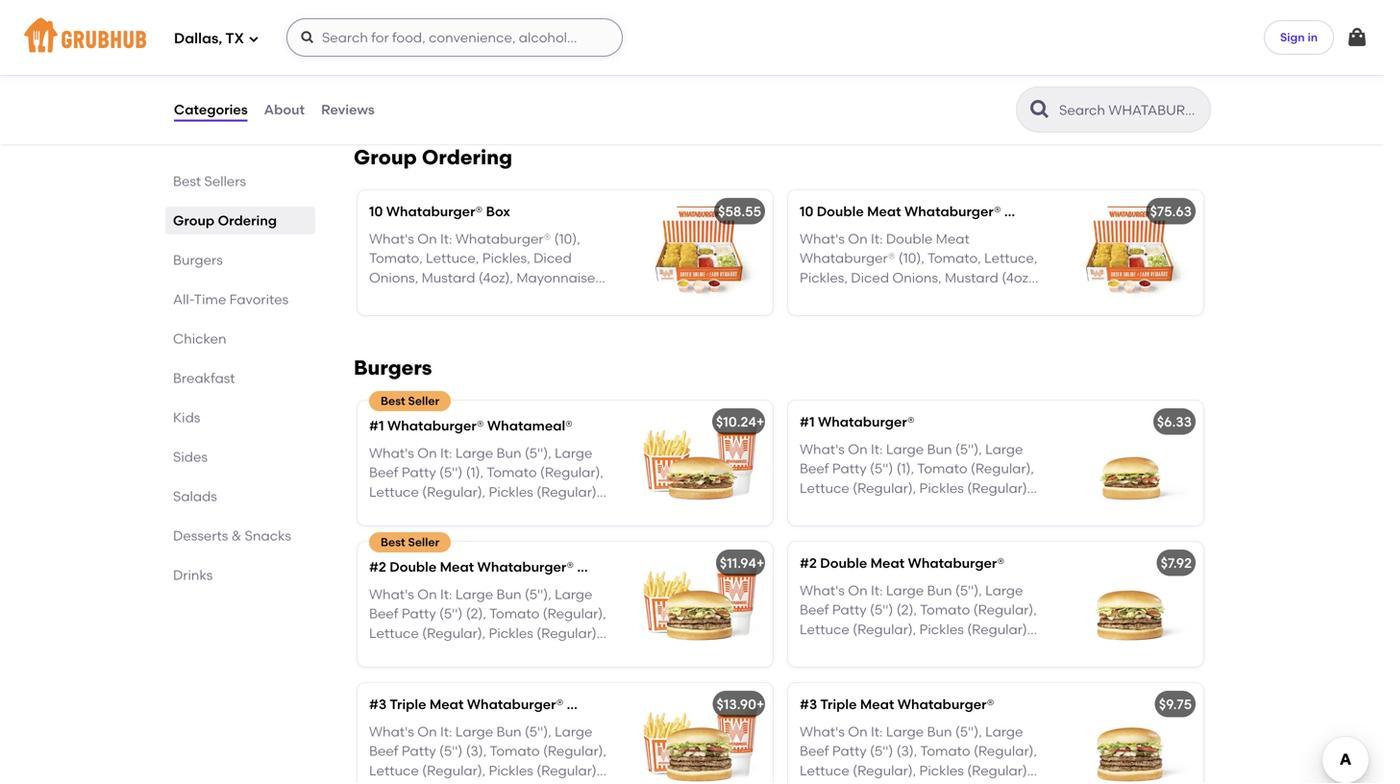 Task type: vqa. For each thing, say whether or not it's contained in the screenshot.
+ within the French Fries $3.41 +
yes



Task type: describe. For each thing, give the bounding box(es) containing it.
#2 for #2 double meat whataburger®
[[800, 555, 817, 572]]

pickles for #2 double meat whataburger®
[[920, 622, 964, 638]]

what's for #2 double meat whataburger®
[[800, 583, 845, 599]]

beef for #3 triple meat whataburger®
[[800, 743, 829, 760]]

onions for #2 double meat whataburger®
[[841, 641, 887, 657]]

(2), for #2 double meat whataburger®
[[897, 602, 917, 618]]

tx
[[225, 30, 244, 47]]

mustard inside what's on it: double meat whataburger® (10), tomato, lettuce, pickles, diced onions, mustard (4oz), mayonnaise (4oz), ketchup (4oz)
[[945, 270, 999, 286]]

sellers
[[204, 173, 246, 189]]

tomato, inside the what's on it: whataburger® (10), tomato, lettuce, pickles, diced onions, mustard (4oz), mayonnaise (4oz), ketchup (4oz)
[[369, 250, 423, 266]]

what's on it: large bun (5"), large beef patty (5") (2), tomato (regular), lettuce (regular), pickles (regular), diced onions (regular), mustard (regular) for #2 double meat whataburger® whatameal®
[[369, 586, 606, 681]]

(regular) for $10.24 +
[[800, 519, 860, 536]]

lettuce, inside what's on it: double meat whataburger® (10), tomato, lettuce, pickles, diced onions, mustard (4oz), mayonnaise (4oz), ketchup (4oz)
[[985, 250, 1038, 266]]

beef for #2 double meat whataburger®
[[800, 602, 829, 618]]

search icon image
[[1029, 98, 1052, 121]]

0 vertical spatial $10.24
[[889, 61, 929, 77]]

beef for #1 whataburger®
[[800, 461, 829, 477]]

$9.75
[[1159, 697, 1192, 713]]

10 whataburger® box image
[[629, 190, 773, 315]]

whataburger® inside the what's on it: whataburger® (10), tomato, lettuce, pickles, diced onions, mustard (4oz), mayonnaise (4oz), ketchup (4oz)
[[456, 231, 551, 247]]

#3 for #3 triple meat whataburger® whatameal®
[[369, 697, 387, 713]]

(5") for #3 triple meat whataburger®
[[870, 743, 894, 760]]

$3.41
[[372, 61, 404, 77]]

what's for 10 whataburger® box
[[369, 231, 414, 247]]

(5"), for #2 double meat whataburger® whatameal®
[[525, 586, 552, 603]]

desserts & snacks
[[173, 528, 291, 544]]

2 box from the left
[[1005, 203, 1029, 220]]

onions, inside the what's on it: whataburger® (10), tomato, lettuce, pickles, diced onions, mustard (4oz), mayonnaise (4oz), ketchup (4oz)
[[369, 270, 418, 286]]

tomato, inside what's on it: double meat whataburger® (10), tomato, lettuce, pickles, diced onions, mustard (4oz), mayonnaise (4oz), ketchup (4oz)
[[928, 250, 981, 266]]

on for #2 double meat whataburger® whatameal®
[[418, 586, 437, 603]]

1 horizontal spatial svg image
[[1346, 26, 1369, 49]]

lettuce for #1 whataburger®
[[800, 480, 850, 497]]

$11.94 +
[[720, 555, 765, 572]]

on for #3 triple meat whataburger® whatameal®
[[418, 724, 437, 740]]

onions for #1 whataburger®
[[841, 500, 887, 516]]

diced for #1 whataburger®
[[800, 500, 838, 516]]

10 whataburger® box
[[369, 203, 510, 220]]

categories button
[[173, 75, 249, 144]]

mustard for #2 double meat whataburger®
[[957, 641, 1011, 657]]

pickles, inside the what's on it: whataburger® (10), tomato, lettuce, pickles, diced onions, mustard (4oz), mayonnaise (4oz), ketchup (4oz)
[[482, 250, 530, 266]]

sides
[[173, 449, 208, 465]]

desserts
[[173, 528, 228, 544]]

it: for #3 triple meat whataburger® whatameal®
[[440, 724, 452, 740]]

(5") for #2 double meat whataburger® whatameal®
[[439, 606, 463, 622]]

on for #1 whataburger®
[[848, 441, 868, 458]]

#1 whataburger® whatameal® image
[[629, 401, 773, 526]]

onions for #2 double meat whataburger® whatameal®
[[411, 645, 456, 661]]

triple for #3 triple meat whataburger® whatameal®
[[390, 697, 426, 713]]

best seller for whataburger®
[[381, 394, 440, 408]]

(5"), for #1 whataburger®
[[956, 441, 982, 458]]

patty for #2 double meat whataburger® whatameal®
[[402, 606, 436, 622]]

french
[[372, 38, 417, 54]]

bun for #2 double meat whataburger® whatameal®
[[497, 586, 522, 603]]

on for 10 whataburger® box
[[418, 231, 437, 247]]

mustard for #1 whataburger®
[[957, 500, 1011, 516]]

best seller for double
[[381, 536, 440, 550]]

salads tab
[[173, 487, 308, 507]]

diced for #2 double meat whataburger®
[[800, 641, 838, 657]]

1 horizontal spatial group
[[354, 145, 417, 170]]

&
[[232, 528, 242, 544]]

$13.90 +
[[717, 697, 765, 713]]

(5"), for #2 double meat whataburger®
[[956, 583, 982, 599]]

fries
[[421, 38, 452, 54]]

1 horizontal spatial burgers
[[354, 356, 432, 380]]

meat for 10 double meat whataburger® box
[[867, 203, 902, 220]]

#1 whataburger®
[[800, 414, 915, 430]]

what's on it: double meat whataburger® (10), tomato, lettuce, pickles, diced onions, mustard (4oz), mayonnaise (4oz), ketchup (4oz)
[[800, 231, 1038, 306]]

(2), for #2 double meat whataburger® whatameal®
[[466, 606, 486, 622]]

pickles for #2 double meat whataburger® whatameal®
[[489, 625, 534, 642]]

#2 for #2 double meat whataburger® whatameal®
[[369, 559, 386, 575]]

pickles for #3 triple meat whataburger®
[[920, 763, 964, 779]]

lettuce for #3 triple meat whataburger®
[[800, 763, 850, 779]]

$75.63
[[1151, 203, 1192, 220]]

svg image
[[300, 30, 315, 45]]

(5"), for #3 triple meat whataburger®
[[956, 724, 982, 740]]

lettuce for #3 triple meat whataburger® whatameal®
[[369, 763, 419, 779]]

salads
[[173, 488, 217, 505]]

bun for #3 triple meat whataburger® whatameal®
[[497, 724, 522, 740]]

double for #2 double meat whataburger® whatameal®
[[390, 559, 437, 575]]

(regular) for $11.94 +
[[800, 661, 860, 677]]

0 horizontal spatial $10.24 +
[[716, 414, 765, 430]]

it: for #2 double meat whataburger® whatameal®
[[440, 586, 452, 603]]

what's for #3 triple meat whataburger® whatameal®
[[369, 724, 414, 740]]

favorites
[[230, 291, 289, 308]]

it: for 10 whataburger® box
[[440, 231, 452, 247]]

bun for #3 triple meat whataburger®
[[927, 724, 952, 740]]

+ inside french fries $3.41 +
[[404, 61, 412, 77]]

what's for #2 double meat whataburger® whatameal®
[[369, 586, 414, 603]]

reviews
[[321, 101, 375, 118]]

categories
[[174, 101, 248, 118]]

(5"), for #3 triple meat whataburger® whatameal®
[[525, 724, 552, 740]]

10 for 10 double meat whataburger® box
[[800, 203, 814, 220]]

chicken tab
[[173, 329, 308, 349]]

drinks
[[173, 567, 213, 584]]

best sellers
[[173, 173, 246, 189]]

#3 triple meat whataburger®
[[800, 697, 994, 713]]

all-time favorites tab
[[173, 289, 308, 310]]

what's on it: large bun (5"), large beef patty (5") (3), tomato (regular), lettuce (regular), pickles (regular), diced onions (regular), must for #3 triple meat whataburger®
[[800, 724, 1037, 784]]

dallas, tx
[[174, 30, 244, 47]]

what's for 10 double meat whataburger® box
[[800, 231, 845, 247]]

diced inside what's on it: double meat whataburger® (10), tomato, lettuce, pickles, diced onions, mustard (4oz), mayonnaise (4oz), ketchup (4oz)
[[851, 270, 889, 286]]

#3 triple meat whataburger® whatameal®
[[369, 697, 652, 713]]

$7.92
[[1161, 555, 1192, 572]]

(5") for #3 triple meat whataburger® whatameal®
[[439, 743, 463, 760]]

meat for #2 double meat whataburger®
[[871, 555, 905, 572]]

ordering inside tab
[[218, 212, 277, 229]]

diced for #3 triple meat whataburger® whatameal®
[[369, 782, 407, 784]]

$6.33
[[1157, 414, 1192, 430]]

patty for #1 whataburger®
[[833, 461, 867, 477]]

kids tab
[[173, 408, 308, 428]]

meat for #2 double meat whataburger® whatameal®
[[440, 559, 474, 575]]

$58.55
[[718, 203, 762, 220]]

all-time favorites
[[173, 291, 289, 308]]

onions for #3 triple meat whataburger® whatameal®
[[411, 782, 456, 784]]

mayonnaise inside the what's on it: whataburger® (10), tomato, lettuce, pickles, diced onions, mustard (4oz), mayonnaise (4oz), ketchup (4oz)
[[517, 270, 595, 286]]

pickles, inside what's on it: double meat whataburger® (10), tomato, lettuce, pickles, diced onions, mustard (4oz), mayonnaise (4oz), ketchup (4oz)
[[800, 270, 848, 286]]

triple for #3 triple meat whataburger®
[[820, 697, 857, 713]]

seller for whataburger®
[[408, 394, 440, 408]]

#3 for #3 triple meat whataburger®
[[800, 697, 818, 713]]

0 vertical spatial $10.24 +
[[889, 61, 937, 77]]

ketchup inside the what's on it: whataburger® (10), tomato, lettuce, pickles, diced onions, mustard (4oz), mayonnaise (4oz), ketchup (4oz)
[[407, 289, 462, 306]]

(3), for #3 triple meat whataburger®
[[897, 743, 917, 760]]

mustard for #2 double meat whataburger® whatameal®
[[526, 645, 580, 661]]

in
[[1308, 30, 1318, 44]]



Task type: locate. For each thing, give the bounding box(es) containing it.
patty for #3 triple meat whataburger® whatameal®
[[402, 743, 436, 760]]

0 vertical spatial seller
[[408, 394, 440, 408]]

1 seller from the top
[[408, 394, 440, 408]]

breakfast
[[173, 370, 235, 387]]

0 horizontal spatial tomato,
[[369, 250, 423, 266]]

1 box from the left
[[486, 203, 510, 220]]

#2
[[800, 555, 817, 572], [369, 559, 386, 575]]

on down #2 double meat whataburger®
[[848, 583, 868, 599]]

triple
[[390, 697, 426, 713], [820, 697, 857, 713]]

pickles for #3 triple meat whataburger® whatameal®
[[489, 763, 534, 779]]

2 (4oz) from the left
[[978, 289, 1009, 306]]

patty for #3 triple meat whataburger®
[[833, 743, 867, 760]]

1 horizontal spatial box
[[1005, 203, 1029, 220]]

0 vertical spatial ordering
[[422, 145, 513, 170]]

tomato down '#2 double meat whataburger® whatameal®'
[[489, 606, 540, 622]]

1 ketchup from the left
[[407, 289, 462, 306]]

what's
[[369, 231, 414, 247], [800, 231, 845, 247], [800, 441, 845, 458], [800, 583, 845, 599], [369, 586, 414, 603], [369, 724, 414, 740], [800, 724, 845, 740]]

svg image right in
[[1346, 26, 1369, 49]]

#1 whataburger® image
[[1060, 401, 1204, 526]]

$13.90
[[717, 697, 757, 713]]

1 horizontal spatial what's on it: large bun (5"), large beef patty (5") (2), tomato (regular), lettuce (regular), pickles (regular), diced onions (regular), mustard (regular)
[[800, 583, 1037, 677]]

mustard inside the what's on it: whataburger® (10), tomato, lettuce, pickles, diced onions, mustard (4oz), mayonnaise (4oz), ketchup (4oz)
[[422, 270, 475, 286]]

double inside what's on it: double meat whataburger® (10), tomato, lettuce, pickles, diced onions, mustard (4oz), mayonnaise (4oz), ketchup (4oz)
[[886, 231, 933, 247]]

it: down #3 triple meat whataburger® on the bottom
[[871, 724, 883, 740]]

it: down #3 triple meat whataburger® whatameal®
[[440, 724, 452, 740]]

(5") down #3 triple meat whataburger® whatameal®
[[439, 743, 463, 760]]

meat for #3 triple meat whataburger® whatameal®
[[430, 697, 464, 713]]

1 horizontal spatial $10.24
[[889, 61, 929, 77]]

beef inside the what's on it: large bun (5"), large beef patty (5") (1), tomato (regular), lettuce (regular), pickles (regular), diced onions (regular), mustard (regular)
[[800, 461, 829, 477]]

on for #2 double meat whataburger®
[[848, 583, 868, 599]]

bun
[[927, 441, 952, 458], [927, 583, 952, 599], [497, 586, 522, 603], [497, 724, 522, 740], [927, 724, 952, 740]]

0 horizontal spatial (4oz)
[[465, 289, 497, 306]]

tomato down #3 triple meat whataburger® whatameal®
[[490, 743, 540, 760]]

1 vertical spatial group ordering
[[173, 212, 277, 229]]

pickles down #2 double meat whataburger®
[[920, 622, 964, 638]]

on
[[418, 231, 437, 247], [848, 231, 868, 247], [848, 441, 868, 458], [848, 583, 868, 599], [418, 586, 437, 603], [418, 724, 437, 740], [848, 724, 868, 740]]

1 horizontal spatial (3),
[[897, 743, 917, 760]]

group ordering up 10 whataburger® box
[[354, 145, 513, 170]]

group ordering down sellers
[[173, 212, 277, 229]]

bun inside the what's on it: large bun (5"), large beef patty (5") (1), tomato (regular), lettuce (regular), pickles (regular), diced onions (regular), mustard (regular)
[[927, 441, 952, 458]]

onions
[[841, 500, 887, 516], [841, 641, 887, 657], [411, 645, 456, 661], [411, 782, 456, 784], [841, 782, 887, 784]]

group down reviews button
[[354, 145, 417, 170]]

1 horizontal spatial group ordering
[[354, 145, 513, 170]]

0 horizontal spatial #1
[[369, 418, 384, 434]]

desserts & snacks tab
[[173, 526, 308, 546]]

(5") down #3 triple meat whataburger® on the bottom
[[870, 743, 894, 760]]

1 horizontal spatial ketchup
[[920, 289, 975, 306]]

it: inside what's on it: double meat whataburger® (10), tomato, lettuce, pickles, diced onions, mustard (4oz), mayonnaise (4oz), ketchup (4oz)
[[871, 231, 883, 247]]

2 vertical spatial whatameal®
[[567, 697, 652, 713]]

(regular) inside the what's on it: large bun (5"), large beef patty (5") (1), tomato (regular), lettuce (regular), pickles (regular), diced onions (regular), mustard (regular)
[[800, 519, 860, 536]]

lettuce inside the what's on it: large bun (5"), large beef patty (5") (1), tomato (regular), lettuce (regular), pickles (regular), diced onions (regular), mustard (regular)
[[800, 480, 850, 497]]

pickles,
[[482, 250, 530, 266], [800, 270, 848, 286]]

(5"), inside the what's on it: large bun (5"), large beef patty (5") (1), tomato (regular), lettuce (regular), pickles (regular), diced onions (regular), mustard (regular)
[[956, 441, 982, 458]]

(5") inside the what's on it: large bun (5"), large beef patty (5") (1), tomato (regular), lettuce (regular), pickles (regular), diced onions (regular), mustard (regular)
[[870, 461, 894, 477]]

0 horizontal spatial what's on it: large bun (5"), large beef patty (5") (3), tomato (regular), lettuce (regular), pickles (regular), diced onions (regular), must
[[369, 724, 607, 784]]

onions, down 10 whataburger® box
[[369, 270, 418, 286]]

group ordering tab
[[173, 211, 308, 231]]

tomato down #3 triple meat whataburger® on the bottom
[[921, 743, 971, 760]]

1 horizontal spatial 10
[[800, 203, 814, 220]]

0 horizontal spatial burgers
[[173, 252, 223, 268]]

breakfast tab
[[173, 368, 308, 388]]

tomato inside the what's on it: large bun (5"), large beef patty (5") (1), tomato (regular), lettuce (regular), pickles (regular), diced onions (regular), mustard (regular)
[[918, 461, 968, 477]]

1 vertical spatial pickles,
[[800, 270, 848, 286]]

seller for double
[[408, 536, 440, 550]]

#3 triple meat whataburger® whatameal® image
[[629, 684, 773, 784]]

0 vertical spatial mayonnaise
[[517, 270, 595, 286]]

what's on it: large bun (5"), large beef patty (5") (3), tomato (regular), lettuce (regular), pickles (regular), diced onions (regular), must
[[369, 724, 607, 784], [800, 724, 1037, 784]]

0 horizontal spatial (3),
[[466, 743, 487, 760]]

1 vertical spatial best
[[381, 394, 405, 408]]

2 #3 from the left
[[800, 697, 818, 713]]

double for 10 double meat whataburger® box
[[817, 203, 864, 220]]

0 horizontal spatial lettuce,
[[426, 250, 479, 266]]

0 vertical spatial (10),
[[554, 231, 580, 247]]

(3), down #3 triple meat whataburger® whatameal®
[[466, 743, 487, 760]]

1 vertical spatial burgers
[[354, 356, 432, 380]]

1 horizontal spatial pickles,
[[800, 270, 848, 286]]

seller up '#2 double meat whataburger® whatameal®'
[[408, 536, 440, 550]]

(4oz)
[[465, 289, 497, 306], [978, 289, 1009, 306]]

it: for #2 double meat whataburger®
[[871, 583, 883, 599]]

#2 double meat whataburger®
[[800, 555, 1005, 572]]

(5") for #1 whataburger®
[[870, 461, 894, 477]]

diced for #3 triple meat whataburger®
[[800, 782, 838, 784]]

pickles inside the what's on it: large bun (5"), large beef patty (5") (1), tomato (regular), lettuce (regular), pickles (regular), diced onions (regular), mustard (regular)
[[920, 480, 964, 497]]

snacks
[[245, 528, 291, 544]]

0 horizontal spatial ketchup
[[407, 289, 462, 306]]

lettuce
[[800, 480, 850, 497], [800, 622, 850, 638], [369, 625, 419, 642], [369, 763, 419, 779], [800, 763, 850, 779]]

tomato right '(1),'
[[918, 461, 968, 477]]

#2 double meat whataburger® whatameal®
[[369, 559, 663, 575]]

0 horizontal spatial $10.24
[[716, 414, 757, 430]]

it: down 10 double meat whataburger® box
[[871, 231, 883, 247]]

1 onions, from the left
[[369, 270, 418, 286]]

double for #2 double meat whataburger®
[[820, 555, 868, 572]]

best seller
[[381, 394, 440, 408], [381, 536, 440, 550]]

1 vertical spatial $10.24 +
[[716, 414, 765, 430]]

onions inside the what's on it: large bun (5"), large beef patty (5") (1), tomato (regular), lettuce (regular), pickles (regular), diced onions (regular), mustard (regular)
[[841, 500, 887, 516]]

pickles for #1 whataburger®
[[920, 480, 964, 497]]

0 vertical spatial group ordering
[[354, 145, 513, 170]]

it:
[[440, 231, 452, 247], [871, 231, 883, 247], [871, 441, 883, 458], [871, 583, 883, 599], [440, 586, 452, 603], [440, 724, 452, 740], [871, 724, 883, 740]]

reviews button
[[320, 75, 376, 144]]

1 horizontal spatial (4oz)
[[978, 289, 1009, 306]]

kids
[[173, 410, 200, 426]]

box
[[486, 203, 510, 220], [1005, 203, 1029, 220]]

1 horizontal spatial #1
[[800, 414, 815, 430]]

on down #3 triple meat whataburger® whatameal®
[[418, 724, 437, 740]]

(5")
[[870, 461, 894, 477], [870, 602, 894, 618], [439, 606, 463, 622], [439, 743, 463, 760], [870, 743, 894, 760]]

what's on it: large bun (5"), large beef patty (5") (2), tomato (regular), lettuce (regular), pickles (regular), diced onions (regular), mustard (regular) down #2 double meat whataburger®
[[800, 583, 1037, 677]]

tomato down #2 double meat whataburger®
[[920, 602, 970, 618]]

(5") down #2 double meat whataburger®
[[870, 602, 894, 618]]

about
[[264, 101, 305, 118]]

(2), down '#2 double meat whataburger® whatameal®'
[[466, 606, 486, 622]]

diced for #2 double meat whataburger® whatameal®
[[369, 645, 407, 661]]

2 seller from the top
[[408, 536, 440, 550]]

0 vertical spatial best
[[173, 173, 201, 189]]

0 horizontal spatial svg image
[[248, 33, 260, 45]]

1 horizontal spatial #2
[[800, 555, 817, 572]]

seller up #1 whataburger® whatameal®
[[408, 394, 440, 408]]

what's for #1 whataburger®
[[800, 441, 845, 458]]

1 (4oz) from the left
[[465, 289, 497, 306]]

tomato for #2 double meat whataburger® whatameal®
[[489, 606, 540, 622]]

0 horizontal spatial pickles,
[[482, 250, 530, 266]]

1 (3), from the left
[[466, 743, 487, 760]]

0 horizontal spatial 10
[[369, 203, 383, 220]]

0 vertical spatial best seller
[[381, 394, 440, 408]]

beef for #3 triple meat whataburger® whatameal®
[[369, 743, 399, 760]]

1 horizontal spatial #3
[[800, 697, 818, 713]]

#1 for #1 whataburger® whatameal®
[[369, 418, 384, 434]]

1 best seller from the top
[[381, 394, 440, 408]]

sides tab
[[173, 447, 308, 467]]

(3), for #3 triple meat whataburger® whatameal®
[[466, 743, 487, 760]]

0 horizontal spatial what's on it: large bun (5"), large beef patty (5") (2), tomato (regular), lettuce (regular), pickles (regular), diced onions (regular), mustard (regular)
[[369, 586, 606, 681]]

#3 triple meat whataburger® image
[[1060, 684, 1204, 784]]

#3
[[369, 697, 387, 713], [800, 697, 818, 713]]

$10.24 +
[[889, 61, 937, 77], [716, 414, 765, 430]]

ketchup down 10 whataburger® box
[[407, 289, 462, 306]]

best inside tab
[[173, 173, 201, 189]]

(5"),
[[956, 441, 982, 458], [956, 583, 982, 599], [525, 586, 552, 603], [525, 724, 552, 740], [956, 724, 982, 740]]

sign in
[[1281, 30, 1318, 44]]

0 horizontal spatial mayonnaise
[[517, 270, 595, 286]]

1 horizontal spatial lettuce,
[[985, 250, 1038, 266]]

meat
[[867, 203, 902, 220], [936, 231, 970, 247], [871, 555, 905, 572], [440, 559, 474, 575], [430, 697, 464, 713], [860, 697, 895, 713]]

bun for #2 double meat whataburger®
[[927, 583, 952, 599]]

10 double meat whataburger® box image
[[1060, 190, 1204, 315]]

on down #3 triple meat whataburger® on the bottom
[[848, 724, 868, 740]]

(10),
[[554, 231, 580, 247], [899, 250, 925, 266]]

ketchup down 10 double meat whataburger® box
[[920, 289, 975, 306]]

what's on it: large bun (5"), large beef patty (5") (2), tomato (regular), lettuce (regular), pickles (regular), diced onions (regular), mustard (regular) down '#2 double meat whataburger® whatameal®'
[[369, 586, 606, 681]]

0 horizontal spatial (10),
[[554, 231, 580, 247]]

1 what's on it: large bun (5"), large beef patty (5") (3), tomato (regular), lettuce (regular), pickles (regular), diced onions (regular), must from the left
[[369, 724, 607, 784]]

on inside the what's on it: whataburger® (10), tomato, lettuce, pickles, diced onions, mustard (4oz), mayonnaise (4oz), ketchup (4oz)
[[418, 231, 437, 247]]

on inside the what's on it: large bun (5"), large beef patty (5") (1), tomato (regular), lettuce (regular), pickles (regular), diced onions (regular), mustard (regular)
[[848, 441, 868, 458]]

#2 double meat whataburger® image
[[1060, 542, 1204, 667]]

(4oz) inside what's on it: double meat whataburger® (10), tomato, lettuce, pickles, diced onions, mustard (4oz), mayonnaise (4oz), ketchup (4oz)
[[978, 289, 1009, 306]]

0 horizontal spatial group
[[173, 212, 215, 229]]

(5") left '(1),'
[[870, 461, 894, 477]]

lettuce,
[[426, 250, 479, 266], [985, 250, 1038, 266]]

(5") for #2 double meat whataburger®
[[870, 602, 894, 618]]

what's for #3 triple meat whataburger®
[[800, 724, 845, 740]]

lettuce for #2 double meat whataburger®
[[800, 622, 850, 638]]

(4oz) inside the what's on it: whataburger® (10), tomato, lettuce, pickles, diced onions, mustard (4oz), mayonnaise (4oz), ketchup (4oz)
[[465, 289, 497, 306]]

what's on it: large bun (5"), large beef patty (5") (2), tomato (regular), lettuce (regular), pickles (regular), diced onions (regular), mustard (regular) for #2 double meat whataburger®
[[800, 583, 1037, 677]]

ordering up 10 whataburger® box
[[422, 145, 513, 170]]

pickles down #3 triple meat whataburger® whatameal®
[[489, 763, 534, 779]]

all-
[[173, 291, 194, 308]]

it: inside the what's on it: whataburger® (10), tomato, lettuce, pickles, diced onions, mustard (4oz), mayonnaise (4oz), ketchup (4oz)
[[440, 231, 452, 247]]

1 horizontal spatial (2),
[[897, 602, 917, 618]]

ordering
[[422, 145, 513, 170], [218, 212, 277, 229]]

burgers tab
[[173, 250, 308, 270]]

$11.94
[[720, 555, 757, 572]]

tomato, down 10 double meat whataburger® box
[[928, 250, 981, 266]]

2 ketchup from the left
[[920, 289, 975, 306]]

mayonnaise
[[517, 270, 595, 286], [800, 289, 879, 306]]

what's on it: large bun (5"), large beef patty (5") (2), tomato (regular), lettuce (regular), pickles (regular), diced onions (regular), mustard (regular)
[[800, 583, 1037, 677], [369, 586, 606, 681]]

meat inside what's on it: double meat whataburger® (10), tomato, lettuce, pickles, diced onions, mustard (4oz), mayonnaise (4oz), ketchup (4oz)
[[936, 231, 970, 247]]

1 horizontal spatial onions,
[[893, 270, 942, 286]]

svg image right tx
[[248, 33, 260, 45]]

$10.24
[[889, 61, 929, 77], [716, 414, 757, 430]]

it: for 10 double meat whataburger® box
[[871, 231, 883, 247]]

1 lettuce, from the left
[[426, 250, 479, 266]]

1 horizontal spatial $10.24 +
[[889, 61, 937, 77]]

beef for #2 double meat whataburger® whatameal®
[[369, 606, 399, 622]]

2 (3), from the left
[[897, 743, 917, 760]]

1 vertical spatial seller
[[408, 536, 440, 550]]

best for #2
[[381, 536, 405, 550]]

(5") down '#2 double meat whataburger® whatameal®'
[[439, 606, 463, 622]]

(regular),
[[971, 461, 1034, 477], [853, 480, 916, 497], [967, 480, 1031, 497], [890, 500, 954, 516], [974, 602, 1037, 618], [543, 606, 606, 622], [853, 622, 916, 638], [967, 622, 1031, 638], [422, 625, 486, 642], [537, 625, 600, 642], [890, 641, 954, 657], [460, 645, 523, 661], [543, 743, 607, 760], [974, 743, 1037, 760], [422, 763, 486, 779], [537, 763, 600, 779], [853, 763, 916, 779], [967, 763, 1031, 779], [460, 782, 523, 784], [890, 782, 954, 784]]

onions for #3 triple meat whataburger®
[[841, 782, 887, 784]]

french fries $3.41 +
[[372, 38, 452, 77]]

burgers inside burgers tab
[[173, 252, 223, 268]]

mustard
[[422, 270, 475, 286], [945, 270, 999, 286], [957, 500, 1011, 516], [957, 641, 1011, 657], [526, 645, 580, 661]]

lettuce, inside the what's on it: whataburger® (10), tomato, lettuce, pickles, diced onions, mustard (4oz), mayonnaise (4oz), ketchup (4oz)
[[426, 250, 479, 266]]

on for #3 triple meat whataburger®
[[848, 724, 868, 740]]

1 #3 from the left
[[369, 697, 387, 713]]

1 vertical spatial (10),
[[899, 250, 925, 266]]

(1),
[[897, 461, 915, 477]]

0 horizontal spatial box
[[486, 203, 510, 220]]

time
[[194, 291, 226, 308]]

10 for 10 whataburger® box
[[369, 203, 383, 220]]

ketchup
[[407, 289, 462, 306], [920, 289, 975, 306]]

10
[[369, 203, 383, 220], [800, 203, 814, 220]]

2 vertical spatial best
[[381, 536, 405, 550]]

it: for #3 triple meat whataburger®
[[871, 724, 883, 740]]

(4oz),
[[479, 270, 513, 286], [1002, 270, 1037, 286], [369, 289, 404, 306], [882, 289, 917, 306]]

main navigation navigation
[[0, 0, 1385, 75]]

meat for #3 triple meat whataburger®
[[860, 697, 895, 713]]

0 horizontal spatial group ordering
[[173, 212, 277, 229]]

on down #1 whataburger®
[[848, 441, 868, 458]]

2 tomato, from the left
[[928, 250, 981, 266]]

group down best sellers
[[173, 212, 215, 229]]

Search WHATABURGER search field
[[1058, 101, 1205, 119]]

#1 whataburger® whatameal®
[[369, 418, 573, 434]]

patty inside the what's on it: large bun (5"), large beef patty (5") (1), tomato (regular), lettuce (regular), pickles (regular), diced onions (regular), mustard (regular)
[[833, 461, 867, 477]]

what's on it: large bun (5"), large beef patty (5") (3), tomato (regular), lettuce (regular), pickles (regular), diced onions (regular), must down #3 triple meat whataburger® on the bottom
[[800, 724, 1037, 784]]

double
[[817, 203, 864, 220], [886, 231, 933, 247], [820, 555, 868, 572], [390, 559, 437, 575]]

it: down #1 whataburger®
[[871, 441, 883, 458]]

it: for #1 whataburger®
[[871, 441, 883, 458]]

patty for #2 double meat whataburger®
[[833, 602, 867, 618]]

tomato for #1 whataburger®
[[918, 461, 968, 477]]

1 triple from the left
[[390, 697, 426, 713]]

best for #1
[[381, 394, 405, 408]]

lettuce for #2 double meat whataburger® whatameal®
[[369, 625, 419, 642]]

0 horizontal spatial (2),
[[466, 606, 486, 622]]

tomato for #3 triple meat whataburger®
[[921, 743, 971, 760]]

ketchup inside what's on it: double meat whataburger® (10), tomato, lettuce, pickles, diced onions, mustard (4oz), mayonnaise (4oz), ketchup (4oz)
[[920, 289, 975, 306]]

svg image
[[1346, 26, 1369, 49], [248, 33, 260, 45]]

0 horizontal spatial ordering
[[218, 212, 277, 229]]

+
[[404, 61, 412, 77], [929, 61, 937, 77], [757, 414, 765, 430], [757, 555, 765, 572], [757, 697, 765, 713]]

1 vertical spatial $10.24
[[716, 414, 757, 430]]

0 horizontal spatial #3
[[369, 697, 387, 713]]

it: down 10 whataburger® box
[[440, 231, 452, 247]]

dallas,
[[174, 30, 222, 47]]

tomato for #3 triple meat whataburger® whatameal®
[[490, 743, 540, 760]]

tomato,
[[369, 250, 423, 266], [928, 250, 981, 266]]

whatameal® for #3 triple meat whataburger® whatameal®
[[567, 697, 652, 713]]

tomato for #2 double meat whataburger®
[[920, 602, 970, 618]]

diced inside the what's on it: whataburger® (10), tomato, lettuce, pickles, diced onions, mustard (4oz), mayonnaise (4oz), ketchup (4oz)
[[534, 250, 572, 266]]

1 horizontal spatial (10),
[[899, 250, 925, 266]]

burgers
[[173, 252, 223, 268], [354, 356, 432, 380]]

beef
[[800, 461, 829, 477], [800, 602, 829, 618], [369, 606, 399, 622], [369, 743, 399, 760], [800, 743, 829, 760]]

#2 double meat whataburger® whatameal® image
[[629, 542, 773, 667]]

1 horizontal spatial mayonnaise
[[800, 289, 879, 306]]

it: down #2 double meat whataburger®
[[871, 583, 883, 599]]

pickles up #2 double meat whataburger®
[[920, 480, 964, 497]]

on down 10 double meat whataburger® box
[[848, 231, 868, 247]]

(3), down #3 triple meat whataburger® on the bottom
[[897, 743, 917, 760]]

it: down '#2 double meat whataburger® whatameal®'
[[440, 586, 452, 603]]

patty
[[833, 461, 867, 477], [833, 602, 867, 618], [402, 606, 436, 622], [402, 743, 436, 760], [833, 743, 867, 760]]

what's on it: whataburger® (10), tomato, lettuce, pickles, diced onions, mustard (4oz), mayonnaise (4oz), ketchup (4oz)
[[369, 231, 595, 306]]

1 tomato, from the left
[[369, 250, 423, 266]]

1 10 from the left
[[369, 203, 383, 220]]

what's on it: large bun (5"), large beef patty (5") (3), tomato (regular), lettuce (regular), pickles (regular), diced onions (regular), must for #3 triple meat whataburger® whatameal®
[[369, 724, 607, 784]]

mayonnaise inside what's on it: double meat whataburger® (10), tomato, lettuce, pickles, diced onions, mustard (4oz), mayonnaise (4oz), ketchup (4oz)
[[800, 289, 879, 306]]

onions, down 10 double meat whataburger® box
[[893, 270, 942, 286]]

onions,
[[369, 270, 418, 286], [893, 270, 942, 286]]

1 horizontal spatial triple
[[820, 697, 857, 713]]

on down '#2 double meat whataburger® whatameal®'
[[418, 586, 437, 603]]

#1 for #1 whataburger®
[[800, 414, 815, 430]]

1 vertical spatial mayonnaise
[[800, 289, 879, 306]]

#1
[[800, 414, 815, 430], [369, 418, 384, 434]]

tomato
[[918, 461, 968, 477], [920, 602, 970, 618], [489, 606, 540, 622], [490, 743, 540, 760], [921, 743, 971, 760]]

0 vertical spatial burgers
[[173, 252, 223, 268]]

what's on it: large bun (5"), large beef patty (5") (1), tomato (regular), lettuce (regular), pickles (regular), diced onions (regular), mustard (regular)
[[800, 441, 1034, 536]]

ordering up burgers tab
[[218, 212, 277, 229]]

2 best seller from the top
[[381, 536, 440, 550]]

whatameal®
[[487, 418, 573, 434], [577, 559, 663, 575], [567, 697, 652, 713]]

1 vertical spatial group
[[173, 212, 215, 229]]

1 vertical spatial best seller
[[381, 536, 440, 550]]

group
[[354, 145, 417, 170], [173, 212, 215, 229]]

bun for #1 whataburger®
[[927, 441, 952, 458]]

0 horizontal spatial triple
[[390, 697, 426, 713]]

(2), down #2 double meat whataburger®
[[897, 602, 917, 618]]

2 10 from the left
[[800, 203, 814, 220]]

group inside tab
[[173, 212, 215, 229]]

group ordering
[[354, 145, 513, 170], [173, 212, 277, 229]]

0 vertical spatial whatameal®
[[487, 418, 573, 434]]

whataburger® inside what's on it: double meat whataburger® (10), tomato, lettuce, pickles, diced onions, mustard (4oz), mayonnaise (4oz), ketchup (4oz)
[[800, 250, 896, 266]]

2 lettuce, from the left
[[985, 250, 1038, 266]]

1 horizontal spatial what's on it: large bun (5"), large beef patty (5") (3), tomato (regular), lettuce (regular), pickles (regular), diced onions (regular), must
[[800, 724, 1037, 784]]

diced
[[534, 250, 572, 266], [851, 270, 889, 286], [800, 500, 838, 516], [800, 641, 838, 657], [369, 645, 407, 661], [369, 782, 407, 784], [800, 782, 838, 784]]

best sellers tab
[[173, 171, 308, 191]]

(regular)
[[800, 519, 860, 536], [800, 661, 860, 677], [369, 664, 429, 681]]

0 vertical spatial group
[[354, 145, 417, 170]]

pickles down '#2 double meat whataburger® whatameal®'
[[489, 625, 534, 642]]

chicken
[[173, 331, 226, 347]]

what's inside what's on it: double meat whataburger® (10), tomato, lettuce, pickles, diced onions, mustard (4oz), mayonnaise (4oz), ketchup (4oz)
[[800, 231, 845, 247]]

1 horizontal spatial tomato,
[[928, 250, 981, 266]]

whataburger®
[[386, 203, 483, 220], [905, 203, 1001, 220], [456, 231, 551, 247], [800, 250, 896, 266], [818, 414, 915, 430], [387, 418, 484, 434], [908, 555, 1005, 572], [477, 559, 574, 575], [467, 697, 564, 713], [898, 697, 994, 713]]

(10), inside what's on it: double meat whataburger® (10), tomato, lettuce, pickles, diced onions, mustard (4oz), mayonnaise (4oz), ketchup (4oz)
[[899, 250, 925, 266]]

tomato, down 10 whataburger® box
[[369, 250, 423, 266]]

onions, inside what's on it: double meat whataburger® (10), tomato, lettuce, pickles, diced onions, mustard (4oz), mayonnaise (4oz), ketchup (4oz)
[[893, 270, 942, 286]]

mustard inside the what's on it: large bun (5"), large beef patty (5") (1), tomato (regular), lettuce (regular), pickles (regular), diced onions (regular), mustard (regular)
[[957, 500, 1011, 516]]

0 vertical spatial pickles,
[[482, 250, 530, 266]]

about button
[[263, 75, 306, 144]]

sign in button
[[1264, 20, 1335, 55]]

pickles
[[920, 480, 964, 497], [920, 622, 964, 638], [489, 625, 534, 642], [489, 763, 534, 779], [920, 763, 964, 779]]

group ordering inside tab
[[173, 212, 277, 229]]

best
[[173, 173, 201, 189], [381, 394, 405, 408], [381, 536, 405, 550]]

1 vertical spatial whatameal®
[[577, 559, 663, 575]]

0 horizontal spatial #2
[[369, 559, 386, 575]]

pickles down #3 triple meat whataburger® on the bottom
[[920, 763, 964, 779]]

1 vertical spatial ordering
[[218, 212, 277, 229]]

2 onions, from the left
[[893, 270, 942, 286]]

drinks tab
[[173, 565, 308, 586]]

(10), inside the what's on it: whataburger® (10), tomato, lettuce, pickles, diced onions, mustard (4oz), mayonnaise (4oz), ketchup (4oz)
[[554, 231, 580, 247]]

what's inside the what's on it: whataburger® (10), tomato, lettuce, pickles, diced onions, mustard (4oz), mayonnaise (4oz), ketchup (4oz)
[[369, 231, 414, 247]]

Search for food, convenience, alcohol... search field
[[286, 18, 623, 57]]

it: inside the what's on it: large bun (5"), large beef patty (5") (1), tomato (regular), lettuce (regular), pickles (regular), diced onions (regular), mustard (regular)
[[871, 441, 883, 458]]

(3),
[[466, 743, 487, 760], [897, 743, 917, 760]]

diced inside the what's on it: large bun (5"), large beef patty (5") (1), tomato (regular), lettuce (regular), pickles (regular), diced onions (regular), mustard (regular)
[[800, 500, 838, 516]]

10 double meat whataburger® box
[[800, 203, 1029, 220]]

2 what's on it: large bun (5"), large beef patty (5") (3), tomato (regular), lettuce (regular), pickles (regular), diced onions (regular), must from the left
[[800, 724, 1037, 784]]

what's inside the what's on it: large bun (5"), large beef patty (5") (1), tomato (regular), lettuce (regular), pickles (regular), diced onions (regular), mustard (regular)
[[800, 441, 845, 458]]

2 triple from the left
[[820, 697, 857, 713]]

on down 10 whataburger® box
[[418, 231, 437, 247]]

on for 10 double meat whataburger® box
[[848, 231, 868, 247]]

on inside what's on it: double meat whataburger® (10), tomato, lettuce, pickles, diced onions, mustard (4oz), mayonnaise (4oz), ketchup (4oz)
[[848, 231, 868, 247]]

large
[[886, 441, 924, 458], [986, 441, 1023, 458], [886, 583, 924, 599], [986, 583, 1023, 599], [456, 586, 493, 603], [555, 586, 593, 603], [456, 724, 493, 740], [555, 724, 593, 740], [886, 724, 924, 740], [986, 724, 1023, 740]]

what's on it: large bun (5"), large beef patty (5") (3), tomato (regular), lettuce (regular), pickles (regular), diced onions (regular), must down #3 triple meat whataburger® whatameal®
[[369, 724, 607, 784]]

sign
[[1281, 30, 1305, 44]]

1 horizontal spatial ordering
[[422, 145, 513, 170]]

0 horizontal spatial onions,
[[369, 270, 418, 286]]



